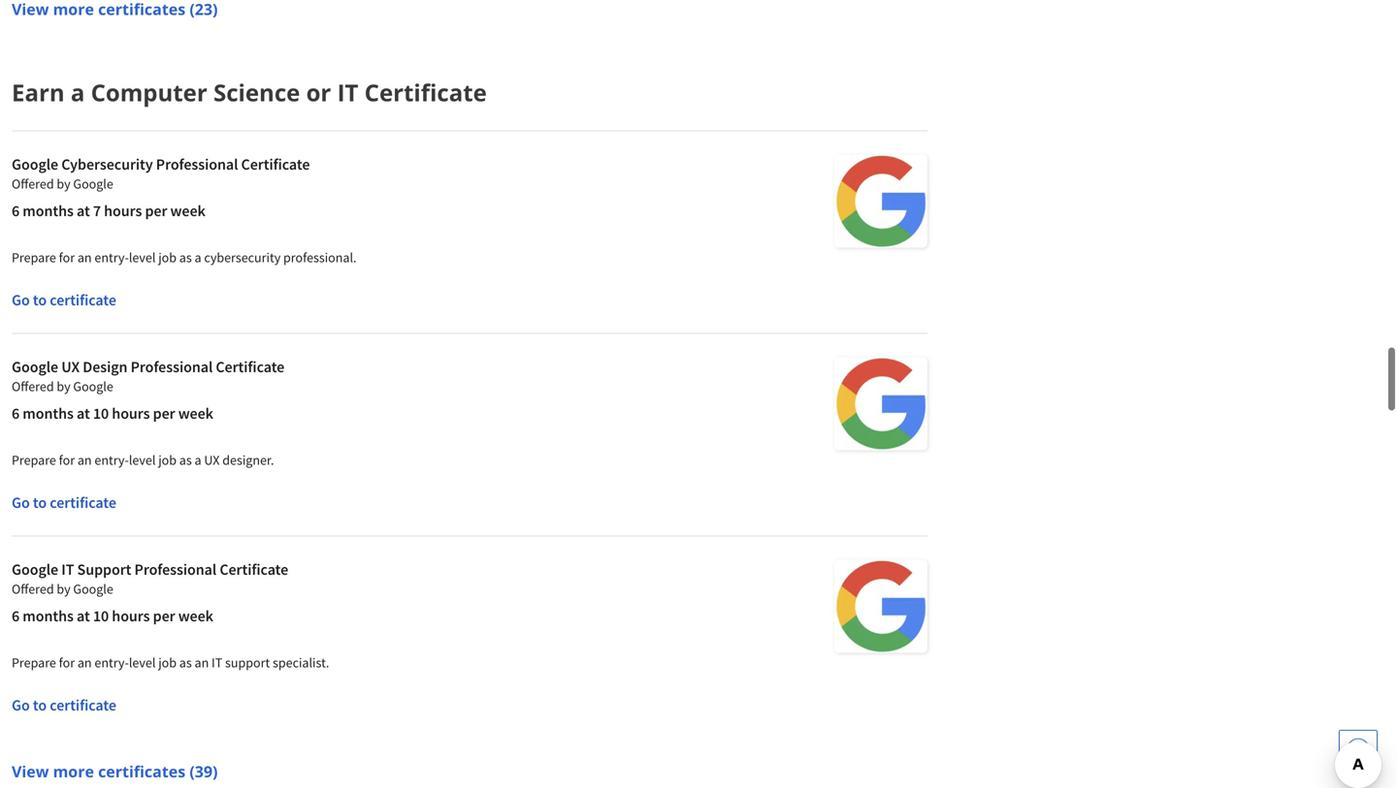 Task type: describe. For each thing, give the bounding box(es) containing it.
computer
[[91, 77, 207, 108]]

more
[[53, 762, 94, 783]]

10 for design
[[93, 404, 109, 424]]

10 for support
[[93, 607, 109, 626]]

google ux design professional certificate offered by google 6 months at 10 hours per week
[[12, 358, 285, 424]]

go for google it support professional certificate
[[12, 696, 30, 716]]

6 for google ux design professional certificate
[[12, 404, 20, 424]]

google down support
[[73, 581, 113, 598]]

job for support
[[158, 655, 177, 672]]

for for cybersecurity
[[59, 249, 75, 266]]

specialist.
[[273, 655, 329, 672]]

0 vertical spatial it
[[337, 77, 358, 108]]

support
[[225, 655, 270, 672]]

an for cybersecurity
[[78, 249, 92, 266]]

by for it
[[57, 581, 70, 598]]

or
[[306, 77, 331, 108]]

go for google cybersecurity professional certificate
[[12, 291, 30, 310]]

offered inside the google cybersecurity professional certificate offered by google 6 months at 7 hours per week
[[12, 175, 54, 193]]

certificate for ux
[[50, 493, 116, 513]]

6 for google it support professional certificate
[[12, 607, 20, 626]]

help center image
[[1347, 738, 1370, 762]]

as for design
[[179, 452, 192, 469]]

level for professional
[[129, 249, 156, 266]]

professional.
[[283, 249, 357, 266]]

hours for support
[[112, 607, 150, 626]]

google image for google cybersecurity professional certificate
[[835, 155, 928, 248]]

certificate for it
[[50, 696, 116, 716]]

science
[[213, 77, 300, 108]]

prepare for an entry-level job as an it support specialist.
[[12, 655, 329, 672]]

design
[[83, 358, 128, 377]]

job for professional
[[158, 249, 177, 266]]

prepare for an entry-level job as a cybersecurity professional.
[[12, 249, 357, 266]]

it inside google it support professional certificate offered by google 6 months at 10 hours per week
[[61, 560, 74, 580]]

as for support
[[179, 655, 192, 672]]

google down the cybersecurity
[[73, 175, 113, 193]]

for for ux
[[59, 452, 75, 469]]

google left support
[[12, 560, 58, 580]]

entry- for design
[[94, 452, 129, 469]]

view
[[12, 762, 49, 783]]

2 vertical spatial it
[[212, 655, 222, 672]]

an for ux
[[78, 452, 92, 469]]

by for ux
[[57, 378, 70, 395]]

week inside the google cybersecurity professional certificate offered by google 6 months at 7 hours per week
[[170, 201, 206, 221]]

google cybersecurity professional certificate offered by google 6 months at 7 hours per week
[[12, 155, 310, 221]]

level for support
[[129, 655, 156, 672]]

prepare for google cybersecurity professional certificate
[[12, 249, 56, 266]]

go to certificate for it
[[12, 696, 116, 716]]

ux inside 'google ux design professional certificate offered by google 6 months at 10 hours per week'
[[61, 358, 80, 377]]

google it support professional certificate offered by google 6 months at 10 hours per week
[[12, 560, 288, 626]]

1 vertical spatial ux
[[204, 452, 220, 469]]

entry- for professional
[[94, 249, 129, 266]]

certificate inside the google cybersecurity professional certificate offered by google 6 months at 7 hours per week
[[241, 155, 310, 174]]

view more certificates (39) link
[[12, 762, 218, 783]]

7
[[93, 201, 101, 221]]

a for offered
[[195, 249, 201, 266]]

months inside the google cybersecurity professional certificate offered by google 6 months at 7 hours per week
[[23, 201, 74, 221]]

google down design
[[73, 378, 113, 395]]

a for certificate
[[195, 452, 201, 469]]

hours for design
[[112, 404, 150, 424]]

google image for google it support professional certificate
[[835, 560, 928, 654]]

certificate inside 'google ux design professional certificate offered by google 6 months at 10 hours per week'
[[216, 358, 285, 377]]

professional for design
[[131, 358, 213, 377]]

to for ux
[[33, 493, 47, 513]]



Task type: vqa. For each thing, say whether or not it's contained in the screenshot.
1st Maryland from the right
no



Task type: locate. For each thing, give the bounding box(es) containing it.
0 vertical spatial at
[[77, 201, 90, 221]]

per up prepare for an entry-level job as an it support specialist.
[[153, 607, 175, 626]]

entry- down google it support professional certificate offered by google 6 months at 10 hours per week
[[94, 655, 129, 672]]

1 vertical spatial hours
[[112, 404, 150, 424]]

10
[[93, 404, 109, 424], [93, 607, 109, 626]]

by inside the google cybersecurity professional certificate offered by google 6 months at 7 hours per week
[[57, 175, 70, 193]]

1 vertical spatial 6
[[12, 404, 20, 424]]

months inside 'google ux design professional certificate offered by google 6 months at 10 hours per week'
[[23, 404, 74, 424]]

1 to from the top
[[33, 291, 47, 310]]

2 for from the top
[[59, 452, 75, 469]]

0 vertical spatial 10
[[93, 404, 109, 424]]

certificate up support
[[50, 493, 116, 513]]

week for support
[[178, 607, 213, 626]]

go to certificate up support
[[12, 493, 116, 513]]

1 vertical spatial months
[[23, 404, 74, 424]]

job for design
[[158, 452, 177, 469]]

an
[[78, 249, 92, 266], [78, 452, 92, 469], [78, 655, 92, 672], [195, 655, 209, 672]]

ux left design
[[61, 358, 80, 377]]

as left cybersecurity
[[179, 249, 192, 266]]

professional inside 'google ux design professional certificate offered by google 6 months at 10 hours per week'
[[131, 358, 213, 377]]

to
[[33, 291, 47, 310], [33, 493, 47, 513], [33, 696, 47, 716]]

level
[[129, 249, 156, 266], [129, 452, 156, 469], [129, 655, 156, 672]]

3 to from the top
[[33, 696, 47, 716]]

2 go from the top
[[12, 493, 30, 513]]

to for it
[[33, 696, 47, 716]]

0 horizontal spatial ux
[[61, 358, 80, 377]]

go to certificate
[[12, 291, 116, 310], [12, 493, 116, 513], [12, 696, 116, 716]]

at for design
[[77, 404, 90, 424]]

3 months from the top
[[23, 607, 74, 626]]

0 vertical spatial to
[[33, 291, 47, 310]]

2 10 from the top
[[93, 607, 109, 626]]

2 prepare from the top
[[12, 452, 56, 469]]

go for google ux design professional certificate
[[12, 493, 30, 513]]

hours inside google it support professional certificate offered by google 6 months at 10 hours per week
[[112, 607, 150, 626]]

week for design
[[178, 404, 213, 424]]

1 vertical spatial go
[[12, 493, 30, 513]]

1 job from the top
[[158, 249, 177, 266]]

go to certificate for cybersecurity
[[12, 291, 116, 310]]

1 as from the top
[[179, 249, 192, 266]]

2 vertical spatial go to certificate
[[12, 696, 116, 716]]

3 for from the top
[[59, 655, 75, 672]]

months for it
[[23, 607, 74, 626]]

1 vertical spatial google image
[[835, 358, 928, 451]]

3 entry- from the top
[[94, 655, 129, 672]]

per inside google it support professional certificate offered by google 6 months at 10 hours per week
[[153, 607, 175, 626]]

0 vertical spatial level
[[129, 249, 156, 266]]

1 10 from the top
[[93, 404, 109, 424]]

6
[[12, 201, 20, 221], [12, 404, 20, 424], [12, 607, 20, 626]]

1 vertical spatial it
[[61, 560, 74, 580]]

google image
[[835, 155, 928, 248], [835, 358, 928, 451], [835, 560, 928, 654]]

week inside google it support professional certificate offered by google 6 months at 10 hours per week
[[178, 607, 213, 626]]

an down the cybersecurity
[[78, 249, 92, 266]]

1 vertical spatial professional
[[131, 358, 213, 377]]

offered for google ux design professional certificate
[[12, 378, 54, 395]]

offered inside 'google ux design professional certificate offered by google 6 months at 10 hours per week'
[[12, 378, 54, 395]]

job down 'google ux design professional certificate offered by google 6 months at 10 hours per week'
[[158, 452, 177, 469]]

per
[[145, 201, 167, 221], [153, 404, 175, 424], [153, 607, 175, 626]]

2 vertical spatial go
[[12, 696, 30, 716]]

1 certificate from the top
[[50, 291, 116, 310]]

2 as from the top
[[179, 452, 192, 469]]

0 vertical spatial week
[[170, 201, 206, 221]]

an for it
[[78, 655, 92, 672]]

months inside google it support professional certificate offered by google 6 months at 10 hours per week
[[23, 607, 74, 626]]

0 vertical spatial professional
[[156, 155, 238, 174]]

certificate up the 'more'
[[50, 696, 116, 716]]

certificate
[[50, 291, 116, 310], [50, 493, 116, 513], [50, 696, 116, 716]]

go to certificate up design
[[12, 291, 116, 310]]

job down google it support professional certificate offered by google 6 months at 10 hours per week
[[158, 655, 177, 672]]

1 offered from the top
[[12, 175, 54, 193]]

entry-
[[94, 249, 129, 266], [94, 452, 129, 469], [94, 655, 129, 672]]

2 vertical spatial a
[[195, 452, 201, 469]]

2 months from the top
[[23, 404, 74, 424]]

0 vertical spatial offered
[[12, 175, 54, 193]]

1 vertical spatial 10
[[93, 607, 109, 626]]

by
[[57, 175, 70, 193], [57, 378, 70, 395], [57, 581, 70, 598]]

a left cybersecurity
[[195, 249, 201, 266]]

2 certificate from the top
[[50, 493, 116, 513]]

prepare for google it support professional certificate
[[12, 655, 56, 672]]

6 inside google it support professional certificate offered by google 6 months at 10 hours per week
[[12, 607, 20, 626]]

per up prepare for an entry-level job as a cybersecurity professional. on the left of page
[[145, 201, 167, 221]]

2 to from the top
[[33, 493, 47, 513]]

professional inside the google cybersecurity professional certificate offered by google 6 months at 7 hours per week
[[156, 155, 238, 174]]

offered
[[12, 175, 54, 193], [12, 378, 54, 395], [12, 581, 54, 598]]

certificate
[[365, 77, 487, 108], [241, 155, 310, 174], [216, 358, 285, 377], [220, 560, 288, 580]]

earn
[[12, 77, 65, 108]]

a
[[71, 77, 85, 108], [195, 249, 201, 266], [195, 452, 201, 469]]

1 vertical spatial at
[[77, 404, 90, 424]]

as
[[179, 249, 192, 266], [179, 452, 192, 469], [179, 655, 192, 672]]

prepare for an entry-level job as a ux designer.
[[12, 452, 274, 469]]

support
[[77, 560, 131, 580]]

week up prepare for an entry-level job as an it support specialist.
[[178, 607, 213, 626]]

by inside 'google ux design professional certificate offered by google 6 months at 10 hours per week'
[[57, 378, 70, 395]]

0 vertical spatial hours
[[104, 201, 142, 221]]

entry- down '7' on the left of the page
[[94, 249, 129, 266]]

certificate for cybersecurity
[[50, 291, 116, 310]]

3 at from the top
[[77, 607, 90, 626]]

0 vertical spatial certificate
[[50, 291, 116, 310]]

cybersecurity
[[61, 155, 153, 174]]

1 vertical spatial prepare
[[12, 452, 56, 469]]

ux
[[61, 358, 80, 377], [204, 452, 220, 469]]

0 vertical spatial google image
[[835, 155, 928, 248]]

1 vertical spatial per
[[153, 404, 175, 424]]

for
[[59, 249, 75, 266], [59, 452, 75, 469], [59, 655, 75, 672]]

2 vertical spatial months
[[23, 607, 74, 626]]

level down google it support professional certificate offered by google 6 months at 10 hours per week
[[129, 655, 156, 672]]

2 go to certificate from the top
[[12, 493, 116, 513]]

entry- down 'google ux design professional certificate offered by google 6 months at 10 hours per week'
[[94, 452, 129, 469]]

2 level from the top
[[129, 452, 156, 469]]

months for ux
[[23, 404, 74, 424]]

0 vertical spatial ux
[[61, 358, 80, 377]]

as for professional
[[179, 249, 192, 266]]

0 vertical spatial prepare
[[12, 249, 56, 266]]

professional inside google it support professional certificate offered by google 6 months at 10 hours per week
[[134, 560, 217, 580]]

3 6 from the top
[[12, 607, 20, 626]]

week up prepare for an entry-level job as a ux designer.
[[178, 404, 213, 424]]

google left design
[[12, 358, 58, 377]]

3 job from the top
[[158, 655, 177, 672]]

2 vertical spatial by
[[57, 581, 70, 598]]

2 vertical spatial level
[[129, 655, 156, 672]]

professional right support
[[134, 560, 217, 580]]

0 vertical spatial entry-
[[94, 249, 129, 266]]

0 vertical spatial go
[[12, 291, 30, 310]]

1 6 from the top
[[12, 201, 20, 221]]

1 vertical spatial go to certificate
[[12, 493, 116, 513]]

2 vertical spatial entry-
[[94, 655, 129, 672]]

job down the google cybersecurity professional certificate offered by google 6 months at 7 hours per week
[[158, 249, 177, 266]]

1 vertical spatial certificate
[[50, 493, 116, 513]]

10 down design
[[93, 404, 109, 424]]

google down earn
[[12, 155, 58, 174]]

1 vertical spatial offered
[[12, 378, 54, 395]]

level for design
[[129, 452, 156, 469]]

prepare
[[12, 249, 56, 266], [12, 452, 56, 469], [12, 655, 56, 672]]

per inside 'google ux design professional certificate offered by google 6 months at 10 hours per week'
[[153, 404, 175, 424]]

1 by from the top
[[57, 175, 70, 193]]

week up prepare for an entry-level job as a cybersecurity professional. on the left of page
[[170, 201, 206, 221]]

(39)
[[190, 762, 218, 783]]

2 google image from the top
[[835, 358, 928, 451]]

1 for from the top
[[59, 249, 75, 266]]

offered for google it support professional certificate
[[12, 581, 54, 598]]

3 offered from the top
[[12, 581, 54, 598]]

3 go to certificate from the top
[[12, 696, 116, 716]]

for for it
[[59, 655, 75, 672]]

10 inside 'google ux design professional certificate offered by google 6 months at 10 hours per week'
[[93, 404, 109, 424]]

it
[[337, 77, 358, 108], [61, 560, 74, 580], [212, 655, 222, 672]]

go to certificate up the 'more'
[[12, 696, 116, 716]]

1 go to certificate from the top
[[12, 291, 116, 310]]

google image for google ux design professional certificate
[[835, 358, 928, 451]]

certificate up design
[[50, 291, 116, 310]]

2 vertical spatial offered
[[12, 581, 54, 598]]

level down the google cybersecurity professional certificate offered by google 6 months at 7 hours per week
[[129, 249, 156, 266]]

hours inside the google cybersecurity professional certificate offered by google 6 months at 7 hours per week
[[104, 201, 142, 221]]

2 vertical spatial per
[[153, 607, 175, 626]]

go to certificate for ux
[[12, 493, 116, 513]]

certificates
[[98, 762, 186, 783]]

2 vertical spatial professional
[[134, 560, 217, 580]]

week inside 'google ux design professional certificate offered by google 6 months at 10 hours per week'
[[178, 404, 213, 424]]

per up prepare for an entry-level job as a ux designer.
[[153, 404, 175, 424]]

2 vertical spatial for
[[59, 655, 75, 672]]

months
[[23, 201, 74, 221], [23, 404, 74, 424], [23, 607, 74, 626]]

3 certificate from the top
[[50, 696, 116, 716]]

2 offered from the top
[[12, 378, 54, 395]]

1 prepare from the top
[[12, 249, 56, 266]]

hours up prepare for an entry-level job as a ux designer.
[[112, 404, 150, 424]]

go
[[12, 291, 30, 310], [12, 493, 30, 513], [12, 696, 30, 716]]

3 level from the top
[[129, 655, 156, 672]]

1 vertical spatial level
[[129, 452, 156, 469]]

1 vertical spatial job
[[158, 452, 177, 469]]

3 prepare from the top
[[12, 655, 56, 672]]

3 by from the top
[[57, 581, 70, 598]]

3 go from the top
[[12, 696, 30, 716]]

at down support
[[77, 607, 90, 626]]

1 months from the top
[[23, 201, 74, 221]]

0 vertical spatial as
[[179, 249, 192, 266]]

an left support
[[195, 655, 209, 672]]

2 vertical spatial as
[[179, 655, 192, 672]]

an down support
[[78, 655, 92, 672]]

hours
[[104, 201, 142, 221], [112, 404, 150, 424], [112, 607, 150, 626]]

1 vertical spatial week
[[178, 404, 213, 424]]

2 job from the top
[[158, 452, 177, 469]]

10 inside google it support professional certificate offered by google 6 months at 10 hours per week
[[93, 607, 109, 626]]

at
[[77, 201, 90, 221], [77, 404, 90, 424], [77, 607, 90, 626]]

0 horizontal spatial it
[[61, 560, 74, 580]]

by inside google it support professional certificate offered by google 6 months at 10 hours per week
[[57, 581, 70, 598]]

at inside google it support professional certificate offered by google 6 months at 10 hours per week
[[77, 607, 90, 626]]

2 vertical spatial hours
[[112, 607, 150, 626]]

1 vertical spatial as
[[179, 452, 192, 469]]

ux left designer.
[[204, 452, 220, 469]]

prepare for google ux design professional certificate
[[12, 452, 56, 469]]

hours right '7' on the left of the page
[[104, 201, 142, 221]]

2 horizontal spatial it
[[337, 77, 358, 108]]

2 entry- from the top
[[94, 452, 129, 469]]

2 at from the top
[[77, 404, 90, 424]]

0 vertical spatial months
[[23, 201, 74, 221]]

professional for support
[[134, 560, 217, 580]]

3 as from the top
[[179, 655, 192, 672]]

professional down computer
[[156, 155, 238, 174]]

2 by from the top
[[57, 378, 70, 395]]

1 google image from the top
[[835, 155, 928, 248]]

google
[[12, 155, 58, 174], [73, 175, 113, 193], [12, 358, 58, 377], [73, 378, 113, 395], [12, 560, 58, 580], [73, 581, 113, 598]]

6 inside the google cybersecurity professional certificate offered by google 6 months at 7 hours per week
[[12, 201, 20, 221]]

as left designer.
[[179, 452, 192, 469]]

1 level from the top
[[129, 249, 156, 266]]

at inside 'google ux design professional certificate offered by google 6 months at 10 hours per week'
[[77, 404, 90, 424]]

certificate inside google it support professional certificate offered by google 6 months at 10 hours per week
[[220, 560, 288, 580]]

1 at from the top
[[77, 201, 90, 221]]

offered inside google it support professional certificate offered by google 6 months at 10 hours per week
[[12, 581, 54, 598]]

level down 'google ux design professional certificate offered by google 6 months at 10 hours per week'
[[129, 452, 156, 469]]

2 vertical spatial job
[[158, 655, 177, 672]]

1 vertical spatial a
[[195, 249, 201, 266]]

0 vertical spatial per
[[145, 201, 167, 221]]

3 google image from the top
[[835, 560, 928, 654]]

an down 'google ux design professional certificate offered by google 6 months at 10 hours per week'
[[78, 452, 92, 469]]

earn a computer science or it certificate
[[12, 77, 487, 108]]

per for support
[[153, 607, 175, 626]]

1 horizontal spatial it
[[212, 655, 222, 672]]

to for cybersecurity
[[33, 291, 47, 310]]

2 vertical spatial 6
[[12, 607, 20, 626]]

as left support
[[179, 655, 192, 672]]

2 vertical spatial to
[[33, 696, 47, 716]]

0 vertical spatial by
[[57, 175, 70, 193]]

10 down support
[[93, 607, 109, 626]]

at down design
[[77, 404, 90, 424]]

2 vertical spatial google image
[[835, 560, 928, 654]]

designer.
[[222, 452, 274, 469]]

0 vertical spatial for
[[59, 249, 75, 266]]

0 vertical spatial a
[[71, 77, 85, 108]]

a right earn
[[71, 77, 85, 108]]

2 vertical spatial certificate
[[50, 696, 116, 716]]

6 inside 'google ux design professional certificate offered by google 6 months at 10 hours per week'
[[12, 404, 20, 424]]

0 vertical spatial 6
[[12, 201, 20, 221]]

per inside the google cybersecurity professional certificate offered by google 6 months at 7 hours per week
[[145, 201, 167, 221]]

at inside the google cybersecurity professional certificate offered by google 6 months at 7 hours per week
[[77, 201, 90, 221]]

at left '7' on the left of the page
[[77, 201, 90, 221]]

at for support
[[77, 607, 90, 626]]

per for design
[[153, 404, 175, 424]]

1 vertical spatial to
[[33, 493, 47, 513]]

hours inside 'google ux design professional certificate offered by google 6 months at 10 hours per week'
[[112, 404, 150, 424]]

0 vertical spatial go to certificate
[[12, 291, 116, 310]]

week
[[170, 201, 206, 221], [178, 404, 213, 424], [178, 607, 213, 626]]

2 vertical spatial prepare
[[12, 655, 56, 672]]

1 vertical spatial by
[[57, 378, 70, 395]]

job
[[158, 249, 177, 266], [158, 452, 177, 469], [158, 655, 177, 672]]

2 vertical spatial at
[[77, 607, 90, 626]]

entry- for support
[[94, 655, 129, 672]]

cybersecurity
[[204, 249, 281, 266]]

1 go from the top
[[12, 291, 30, 310]]

1 vertical spatial entry-
[[94, 452, 129, 469]]

professional right design
[[131, 358, 213, 377]]

1 vertical spatial for
[[59, 452, 75, 469]]

2 vertical spatial week
[[178, 607, 213, 626]]

2 6 from the top
[[12, 404, 20, 424]]

a left designer.
[[195, 452, 201, 469]]

view more certificates (39)
[[12, 762, 218, 783]]

1 entry- from the top
[[94, 249, 129, 266]]

hours down support
[[112, 607, 150, 626]]

0 vertical spatial job
[[158, 249, 177, 266]]

1 horizontal spatial ux
[[204, 452, 220, 469]]

professional
[[156, 155, 238, 174], [131, 358, 213, 377], [134, 560, 217, 580]]



